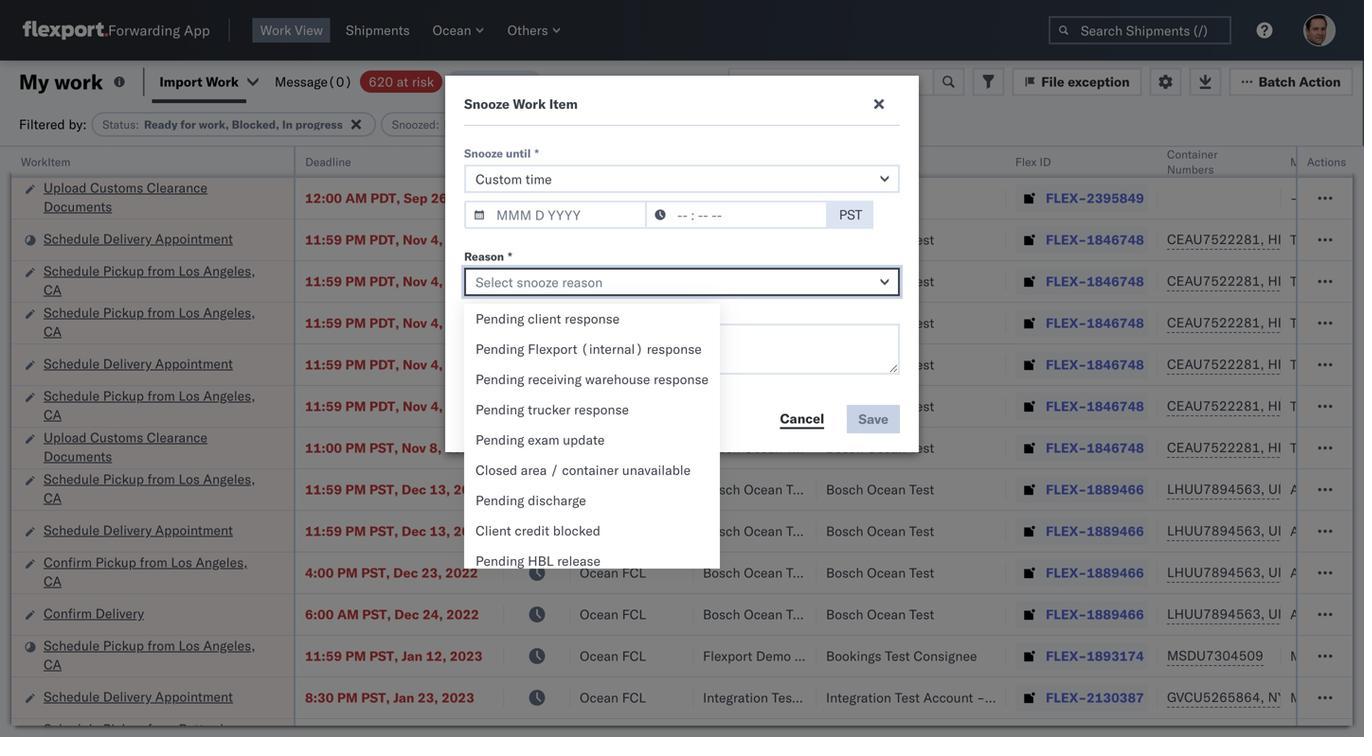 Task type: locate. For each thing, give the bounding box(es) containing it.
pickup for 1st schedule pickup from los angeles, ca link
[[103, 263, 144, 279]]

snooze left until
[[464, 146, 503, 161]]

pending left receiving
[[476, 371, 524, 388]]

2023 down 12,
[[442, 690, 474, 707]]

0 vertical spatial am
[[345, 190, 367, 207]]

1 vertical spatial 13,
[[430, 523, 450, 540]]

lhuu7894563, uetu5238478 for schedule delivery appointment
[[1167, 523, 1361, 539]]

5 4, from the top
[[430, 398, 443, 415]]

test123456 for 4th schedule pickup from los angeles, ca link from the bottom of the page
[[1290, 315, 1364, 332]]

additional comments (optional)
[[464, 306, 645, 320]]

1 vertical spatial clearance
[[147, 430, 207, 446]]

snooze down on
[[464, 96, 510, 112]]

pickup inside 'confirm pickup from los angeles, ca'
[[95, 555, 136, 571]]

3 1889466 from the top
[[1087, 565, 1144, 582]]

2023
[[450, 648, 483, 665], [442, 690, 474, 707]]

delivery for second schedule delivery appointment button from the bottom
[[103, 522, 152, 539]]

jan left 12,
[[402, 648, 423, 665]]

mbl/mawb n button
[[1281, 151, 1364, 170]]

0 horizontal spatial *
[[508, 250, 512, 264]]

12 flex- from the top
[[1046, 648, 1087, 665]]

work
[[260, 22, 291, 38], [206, 73, 239, 90], [513, 96, 546, 112]]

11:59 pm pst, dec 13, 2022 up 4:00 pm pst, dec 23, 2022
[[305, 523, 486, 540]]

lhuu7894563,
[[1167, 481, 1265, 498], [1167, 523, 1265, 539], [1167, 565, 1265, 581], [1167, 606, 1265, 623]]

lhuu7894563, for schedule delivery appointment
[[1167, 523, 1265, 539]]

4 ceau7522281, from the top
[[1167, 356, 1264, 373]]

jan for 23,
[[393, 690, 414, 707]]

1 test123456 from the top
[[1290, 232, 1364, 248]]

reason *
[[464, 250, 512, 264]]

5 11:59 pm pdt, nov 4, 2022 from the top
[[305, 398, 479, 415]]

2023 for 11:59 pm pst, jan 12, 2023
[[450, 648, 483, 665]]

11:59 pm pst, jan 12, 2023
[[305, 648, 483, 665]]

flexport left demo
[[703, 648, 752, 665]]

confirm delivery link
[[44, 605, 144, 624]]

schedule pickup from los angeles, ca for third schedule pickup from los angeles, ca link from the top
[[44, 388, 255, 423]]

lhuu7894563, for confirm pickup from los angeles, ca
[[1167, 565, 1265, 581]]

flex-2130387
[[1046, 690, 1144, 707]]

am right 12:00
[[345, 190, 367, 207]]

11:59 pm pdt, nov 4, 2022
[[305, 232, 479, 248], [305, 273, 479, 290], [305, 315, 479, 332], [305, 357, 479, 373], [305, 398, 479, 415]]

client left credit
[[476, 523, 511, 539]]

11:59 pm pst, dec 13, 2022 down 11:00 pm pst, nov 8, 2022
[[305, 482, 486, 498]]

7 11:59 from the top
[[305, 523, 342, 540]]

consignee up account
[[914, 648, 977, 665]]

am right 6:00
[[337, 607, 359, 623]]

23, up 24,
[[421, 565, 442, 582]]

import work button
[[159, 73, 239, 90]]

name
[[737, 155, 767, 169]]

abcdefg78 for schedule delivery appointment
[[1290, 523, 1364, 540]]

0 vertical spatial upload customs clearance documents button
[[44, 179, 269, 218]]

pending down additional
[[476, 341, 524, 358]]

4 1846748 from the top
[[1087, 357, 1144, 373]]

mbl/mawb
[[1290, 155, 1356, 169]]

13, for schedule pickup from los angeles, ca
[[430, 482, 450, 498]]

10 fcl from the top
[[622, 565, 646, 582]]

uetu5238478
[[1268, 481, 1361, 498], [1268, 523, 1361, 539], [1268, 565, 1361, 581], [1268, 606, 1361, 623]]

10 ocean fcl from the top
[[580, 565, 646, 582]]

1846748 for 4th schedule pickup from los angeles, ca link from the bottom of the page
[[1087, 315, 1144, 332]]

flex-
[[1046, 190, 1087, 207], [1046, 232, 1087, 248], [1046, 273, 1087, 290], [1046, 315, 1087, 332], [1046, 357, 1087, 373], [1046, 398, 1087, 415], [1046, 440, 1087, 457], [1046, 482, 1087, 498], [1046, 523, 1087, 540], [1046, 565, 1087, 582], [1046, 607, 1087, 623], [1046, 648, 1087, 665], [1046, 690, 1087, 707]]

mode
[[580, 155, 609, 169]]

pending left hbl
[[476, 553, 524, 570]]

2 ca from the top
[[44, 324, 62, 340]]

dec left 24,
[[394, 607, 419, 623]]

confirm down 'confirm pickup from los angeles, ca'
[[44, 606, 92, 622]]

client credit blocked
[[476, 523, 601, 539]]

0 horizontal spatial vandelay
[[703, 190, 758, 207]]

response
[[565, 311, 620, 327], [647, 341, 702, 358], [654, 371, 709, 388], [574, 402, 629, 418]]

forwarding app link
[[23, 21, 210, 40]]

1 vertical spatial confirm
[[44, 606, 92, 622]]

1 ocean fcl from the top
[[580, 190, 646, 207]]

vandelay down client name
[[703, 190, 758, 207]]

schedule delivery appointment button
[[44, 230, 233, 251], [44, 355, 233, 376], [44, 521, 233, 542], [44, 688, 233, 709]]

1 horizontal spatial vandelay
[[826, 190, 881, 207]]

fcl for schedule delivery appointment link associated with 4th schedule delivery appointment button from the bottom of the page
[[622, 232, 646, 248]]

8:30 pm pst, jan 23, 2023
[[305, 690, 474, 707]]

6 fcl from the top
[[622, 398, 646, 415]]

23, down 12,
[[418, 690, 438, 707]]

2 schedule pickup from los angeles, ca from the top
[[44, 305, 255, 340]]

4 lhuu7894563, from the top
[[1167, 606, 1265, 623]]

ocean fcl for confirm pickup from los angeles, ca link
[[580, 565, 646, 582]]

schedule delivery appointment for schedule delivery appointment link associated with 4th schedule delivery appointment button from the bottom of the page
[[44, 231, 233, 247]]

1 vertical spatial am
[[337, 607, 359, 623]]

5 ocean fcl from the top
[[580, 357, 646, 373]]

client left the name
[[703, 155, 734, 169]]

receiving
[[528, 371, 582, 388]]

4 1889466 from the top
[[1087, 607, 1144, 623]]

resize handle column header
[[271, 147, 294, 738], [481, 147, 504, 738], [548, 147, 570, 738], [671, 147, 693, 738], [794, 147, 817, 738], [983, 147, 1006, 738], [1135, 147, 1158, 738], [1258, 147, 1281, 738], [1330, 147, 1353, 738]]

0 vertical spatial 2023
[[450, 648, 483, 665]]

2 schedule delivery appointment from the top
[[44, 356, 233, 372]]

pst,
[[369, 440, 398, 457], [369, 482, 398, 498], [369, 523, 398, 540], [361, 565, 390, 582], [362, 607, 391, 623], [369, 648, 398, 665], [361, 690, 390, 707]]

13, up 4:00 pm pst, dec 23, 2022
[[430, 523, 450, 540]]

4,
[[430, 232, 443, 248], [430, 273, 443, 290], [430, 315, 443, 332], [430, 357, 443, 373], [430, 398, 443, 415]]

confirm for confirm delivery
[[44, 606, 92, 622]]

6 ocean fcl from the top
[[580, 398, 646, 415]]

abcdefg78 for confirm delivery
[[1290, 607, 1364, 623]]

angeles, inside 'confirm pickup from los angeles, ca'
[[196, 555, 248, 571]]

exception
[[1068, 73, 1130, 90]]

schedule delivery appointment for schedule delivery appointment link related to fourth schedule delivery appointment button
[[44, 689, 233, 706]]

schedule pickup from los angeles, ca link
[[44, 262, 269, 300], [44, 304, 269, 342], [44, 387, 269, 425], [44, 470, 269, 508], [44, 637, 269, 675]]

work down 'track'
[[513, 96, 546, 112]]

pending down closed
[[476, 493, 524, 509]]

pending for pending flexport (internal) response
[[476, 341, 524, 358]]

1 horizontal spatial flexport
[[703, 648, 752, 665]]

upload customs clearance documents
[[44, 180, 207, 215], [44, 430, 207, 465]]

maeu94084
[[1290, 690, 1364, 707]]

1 resize handle column header from the left
[[271, 147, 294, 738]]

my work
[[19, 69, 103, 95]]

1889466 for schedule delivery appointment
[[1087, 523, 1144, 540]]

163
[[456, 73, 481, 90]]

Max 200 characters text field
[[464, 324, 900, 375]]

ocean fcl for 4th schedule pickup from los angeles, ca link from the bottom of the page
[[580, 315, 646, 332]]

fcl for fifth schedule pickup from los angeles, ca link from the top of the page
[[622, 648, 646, 665]]

1 schedule delivery appointment button from the top
[[44, 230, 233, 251]]

4 11:59 from the top
[[305, 357, 342, 373]]

0 vertical spatial flexport
[[528, 341, 577, 358]]

: for status
[[136, 117, 139, 132]]

26,
[[431, 190, 451, 207]]

5 schedule pickup from los angeles, ca from the top
[[44, 638, 255, 674]]

dec for schedule delivery appointment
[[402, 523, 426, 540]]

Custom time text field
[[464, 165, 900, 193]]

1 horizontal spatial :
[[436, 117, 439, 132]]

* right reason
[[508, 250, 512, 264]]

620
[[369, 73, 393, 90]]

2 schedule pickup from los angeles, ca button from the top
[[44, 304, 269, 343]]

pending for pending receiving warehouse response
[[476, 371, 524, 388]]

message (0)
[[275, 73, 352, 90]]

delivery for confirm delivery button at the bottom left of the page
[[95, 606, 144, 622]]

1 lhuu7894563, from the top
[[1167, 481, 1265, 498]]

5 ca from the top
[[44, 574, 62, 590]]

trucker
[[528, 402, 571, 418]]

from
[[147, 263, 175, 279], [147, 305, 175, 321], [147, 388, 175, 405], [147, 471, 175, 488], [140, 555, 167, 571], [147, 638, 175, 655]]

0 vertical spatial customs
[[90, 180, 143, 196]]

cancel button
[[769, 405, 836, 434]]

from for 4th schedule pickup from los angeles, ca link from the bottom of the page
[[147, 305, 175, 321]]

1 vertical spatial jan
[[393, 690, 414, 707]]

2 upload from the top
[[44, 430, 87, 446]]

0 vertical spatial upload
[[44, 180, 87, 196]]

2 horizontal spatial work
[[513, 96, 546, 112]]

documents for 12:00 am pdt, sep 26, 2022
[[44, 198, 112, 215]]

confirm inside 'confirm pickup from los angeles, ca'
[[44, 555, 92, 571]]

view
[[295, 22, 323, 38]]

ceau7522281, hlxu6269489, for schedule delivery appointment link corresponding to 3rd schedule delivery appointment button from the bottom
[[1167, 356, 1364, 373]]

dec down 11:00 pm pst, nov 8, 2022
[[402, 482, 426, 498]]

2023 right 12,
[[450, 648, 483, 665]]

flex- for confirm delivery link
[[1046, 607, 1087, 623]]

* right until
[[535, 146, 539, 161]]

1 upload customs clearance documents link from the top
[[44, 179, 269, 216]]

8 fcl from the top
[[622, 482, 646, 498]]

3 flex-1889466 from the top
[[1046, 565, 1144, 582]]

0 vertical spatial 13,
[[430, 482, 450, 498]]

pst
[[839, 207, 862, 223]]

:
[[136, 117, 139, 132], [436, 117, 439, 132]]

pending for pending discharge
[[476, 493, 524, 509]]

dec up 6:00 am pst, dec 24, 2022
[[393, 565, 418, 582]]

1 vertical spatial upload
[[44, 430, 87, 446]]

1 vertical spatial documents
[[44, 449, 112, 465]]

dec for confirm pickup from los angeles, ca
[[393, 565, 418, 582]]

4 test123456 from the top
[[1290, 357, 1364, 373]]

2 customs from the top
[[90, 430, 143, 446]]

documents for 11:00 pm pst, nov 8, 2022
[[44, 449, 112, 465]]

1 confirm from the top
[[44, 555, 92, 571]]

163 on track
[[456, 73, 533, 90]]

4 pending from the top
[[476, 402, 524, 418]]

4 ceau7522281, hlxu6269489, from the top
[[1167, 356, 1364, 373]]

1 vertical spatial upload customs clearance documents link
[[44, 429, 269, 467]]

6 flex-1846748 from the top
[[1046, 440, 1144, 457]]

2 flex- from the top
[[1046, 232, 1087, 248]]

client inside button
[[703, 155, 734, 169]]

1 vertical spatial 23,
[[418, 690, 438, 707]]

fcl
[[622, 190, 646, 207], [622, 232, 646, 248], [622, 273, 646, 290], [622, 315, 646, 332], [622, 357, 646, 373], [622, 398, 646, 415], [622, 440, 646, 457], [622, 482, 646, 498], [622, 523, 646, 540], [622, 565, 646, 582], [622, 607, 646, 623], [622, 648, 646, 665], [622, 690, 646, 707]]

5 11:59 from the top
[[305, 398, 342, 415]]

1 schedule pickup from los angeles, ca link from the top
[[44, 262, 269, 300]]

schedule delivery appointment link for second schedule delivery appointment button from the bottom
[[44, 521, 233, 540]]

2 confirm from the top
[[44, 606, 92, 622]]

12:00 am pdt, sep 26, 2022
[[305, 190, 488, 207]]

4 resize handle column header from the left
[[671, 147, 693, 738]]

8 resize handle column header from the left
[[1258, 147, 1281, 738]]

12 ocean fcl from the top
[[580, 648, 646, 665]]

snooze for until
[[464, 146, 503, 161]]

lhuu7894563, uetu5238478 for confirm delivery
[[1167, 606, 1361, 623]]

confirm up the confirm delivery
[[44, 555, 92, 571]]

2 vertical spatial work
[[513, 96, 546, 112]]

resize handle column header for client name button
[[794, 147, 817, 738]]

4 fcl from the top
[[622, 315, 646, 332]]

upload for 12:00 am pdt, sep 26, 2022
[[44, 180, 87, 196]]

0 vertical spatial confirm
[[44, 555, 92, 571]]

1 schedule delivery appointment from the top
[[44, 231, 233, 247]]

vandelay left west
[[826, 190, 881, 207]]

list box containing pending client response
[[464, 304, 720, 698]]

3 ceau7522281, hlxu6269489, from the top
[[1167, 315, 1364, 331]]

: left ready
[[136, 117, 139, 132]]

3 schedule delivery appointment from the top
[[44, 522, 233, 539]]

1 flex- from the top
[[1046, 190, 1087, 207]]

2 resize handle column header from the left
[[481, 147, 504, 738]]

customs for 11:00 pm pst, nov 8, 2022
[[90, 430, 143, 446]]

1 vertical spatial 2023
[[442, 690, 474, 707]]

work right the import
[[206, 73, 239, 90]]

1 13, from the top
[[430, 482, 450, 498]]

flex-1889466 for schedule delivery appointment
[[1046, 523, 1144, 540]]

confirm pickup from los angeles, ca link
[[44, 554, 269, 592]]

gvcu5265864, nyku9743990
[[1167, 690, 1361, 706]]

nov for schedule delivery appointment link corresponding to 3rd schedule delivery appointment button from the bottom
[[403, 357, 427, 373]]

6 flex- from the top
[[1046, 398, 1087, 415]]

ocean fcl for schedule delivery appointment link related to fourth schedule delivery appointment button
[[580, 690, 646, 707]]

client for client credit blocked
[[476, 523, 511, 539]]

jan down 11:59 pm pst, jan 12, 2023
[[393, 690, 414, 707]]

3 1846748 from the top
[[1087, 315, 1144, 332]]

confirm
[[44, 555, 92, 571], [44, 606, 92, 622]]

from for third schedule pickup from los angeles, ca link from the top
[[147, 388, 175, 405]]

dec up 4:00 pm pst, dec 23, 2022
[[402, 523, 426, 540]]

ceau7522281, hlxu6269489, for 4th schedule pickup from los angeles, ca link from the bottom of the page
[[1167, 315, 1364, 331]]

2 clearance from the top
[[147, 430, 207, 446]]

: left no
[[436, 117, 439, 132]]

resize handle column header for flex id button
[[1135, 147, 1158, 738]]

schedule pickup from los angeles, ca for 4th schedule pickup from los angeles, ca link from the bottom of the page
[[44, 305, 255, 340]]

4 schedule pickup from los angeles, ca from the top
[[44, 471, 255, 507]]

pdt, for schedule delivery appointment link corresponding to 3rd schedule delivery appointment button from the bottom
[[369, 357, 399, 373]]

0 vertical spatial client
[[703, 155, 734, 169]]

resize handle column header for 'mode' button
[[671, 147, 693, 738]]

0 horizontal spatial client
[[476, 523, 511, 539]]

confirm inside confirm delivery link
[[44, 606, 92, 622]]

actions
[[1307, 155, 1346, 169]]

ceau7522281, hlxu6269489,
[[1167, 231, 1364, 248], [1167, 273, 1364, 289], [1167, 315, 1364, 331], [1167, 356, 1364, 373], [1167, 398, 1364, 414], [1167, 440, 1364, 456]]

list box
[[464, 304, 720, 698]]

client name
[[703, 155, 767, 169]]

1889466
[[1087, 482, 1144, 498], [1087, 523, 1144, 540], [1087, 565, 1144, 582], [1087, 607, 1144, 623]]

24,
[[422, 607, 443, 623]]

2 ceau7522281, from the top
[[1167, 273, 1264, 289]]

4 schedule delivery appointment link from the top
[[44, 688, 233, 707]]

3 abcdefg78 from the top
[[1290, 565, 1364, 582]]

9 fcl from the top
[[622, 523, 646, 540]]

client for client name
[[703, 155, 734, 169]]

1 1846748 from the top
[[1087, 232, 1144, 248]]

flexport up receiving
[[528, 341, 577, 358]]

unavailable
[[622, 462, 691, 479]]

2 upload customs clearance documents from the top
[[44, 430, 207, 465]]

0 vertical spatial 23,
[[421, 565, 442, 582]]

1 horizontal spatial work
[[260, 22, 291, 38]]

(0)
[[328, 73, 352, 90]]

bookings test consignee
[[826, 648, 977, 665]]

consignee
[[826, 155, 881, 169], [795, 648, 858, 665], [914, 648, 977, 665]]

customs
[[90, 180, 143, 196], [90, 430, 143, 446]]

exam
[[528, 432, 559, 449]]

1 vertical spatial client
[[476, 523, 511, 539]]

9 ocean fcl from the top
[[580, 523, 646, 540]]

11:59 for fifth schedule pickup from los angeles, ca link from the top of the page
[[305, 648, 342, 665]]

pickup for 4th schedule pickup from los angeles, ca link from the bottom of the page
[[103, 305, 144, 321]]

appointment for schedule delivery appointment link corresponding to 3rd schedule delivery appointment button from the bottom
[[155, 356, 233, 372]]

test
[[786, 232, 811, 248], [909, 232, 934, 248], [786, 273, 811, 290], [909, 273, 934, 290], [786, 315, 811, 332], [909, 315, 934, 332], [786, 357, 811, 373], [909, 357, 934, 373], [786, 398, 811, 415], [909, 398, 934, 415], [786, 440, 811, 457], [909, 440, 934, 457], [786, 482, 811, 498], [909, 482, 934, 498], [786, 523, 811, 540], [909, 523, 934, 540], [786, 565, 811, 582], [909, 565, 934, 582], [786, 607, 811, 623], [909, 607, 934, 623], [885, 648, 910, 665], [895, 690, 920, 707]]

pending left client
[[476, 311, 524, 327]]

3 11:59 from the top
[[305, 315, 342, 332]]

upload customs clearance documents link
[[44, 179, 269, 216], [44, 429, 269, 467]]

until
[[506, 146, 531, 161]]

0 vertical spatial upload customs clearance documents link
[[44, 179, 269, 216]]

delivery
[[103, 231, 152, 247], [103, 356, 152, 372], [103, 522, 152, 539], [95, 606, 144, 622], [103, 689, 152, 706]]

response down pending receiving warehouse response
[[574, 402, 629, 418]]

-- : -- -- text field
[[645, 201, 828, 229]]

0 horizontal spatial work
[[206, 73, 239, 90]]

snooze
[[464, 96, 510, 112], [464, 146, 503, 161], [513, 155, 551, 169]]

*
[[535, 146, 539, 161], [508, 250, 512, 264]]

flexport
[[528, 341, 577, 358], [703, 648, 752, 665]]

4 ocean fcl from the top
[[580, 315, 646, 332]]

1 vertical spatial customs
[[90, 430, 143, 446]]

2 : from the left
[[436, 117, 439, 132]]

pst, down 4:00 pm pst, dec 23, 2022
[[362, 607, 391, 623]]

6 resize handle column header from the left
[[983, 147, 1006, 738]]

pst, left the 8,
[[369, 440, 398, 457]]

fcl for schedule delivery appointment link corresponding to 3rd schedule delivery appointment button from the bottom
[[622, 357, 646, 373]]

0 horizontal spatial flexport
[[528, 341, 577, 358]]

1 clearance from the top
[[147, 180, 207, 196]]

8:30
[[305, 690, 334, 707]]

0 vertical spatial upload customs clearance documents
[[44, 180, 207, 215]]

clearance for 12:00 am pdt, sep 26, 2022
[[147, 180, 207, 196]]

13, down the 8,
[[430, 482, 450, 498]]

2 uetu5238478 from the top
[[1268, 523, 1361, 539]]

consignee up vandelay west
[[826, 155, 881, 169]]

11 ocean fcl from the top
[[580, 607, 646, 623]]

schedule pickup from los angeles, ca for second schedule pickup from los angeles, ca link from the bottom of the page
[[44, 471, 255, 507]]

work,
[[199, 117, 229, 132]]

1 vertical spatial *
[[508, 250, 512, 264]]

pending for pending hbl release
[[476, 553, 524, 570]]

4 flex-1889466 from the top
[[1046, 607, 1144, 623]]

dec for schedule pickup from los angeles, ca
[[402, 482, 426, 498]]

11 fcl from the top
[[622, 607, 646, 623]]

karl
[[988, 690, 1013, 707]]

am for pst,
[[337, 607, 359, 623]]

pending trucker response
[[476, 402, 629, 418]]

1 lhuu7894563, uetu5238478 from the top
[[1167, 481, 1361, 498]]

0 vertical spatial jan
[[402, 648, 423, 665]]

comments
[[524, 306, 581, 320]]

pending receiving warehouse response
[[476, 371, 709, 388]]

1 vertical spatial 11:59 pm pst, dec 13, 2022
[[305, 523, 486, 540]]

pending up closed
[[476, 432, 524, 449]]

flex-1889466 for confirm pickup from los angeles, ca
[[1046, 565, 1144, 582]]

container numbers
[[1167, 147, 1218, 177]]

0 horizontal spatial :
[[136, 117, 139, 132]]

1 vertical spatial flexport
[[703, 648, 752, 665]]

2022
[[455, 190, 488, 207], [446, 232, 479, 248], [446, 273, 479, 290], [446, 315, 479, 332], [446, 357, 479, 373], [446, 398, 479, 415], [445, 440, 478, 457], [453, 482, 486, 498], [453, 523, 486, 540], [445, 565, 478, 582], [446, 607, 479, 623]]

status : ready for work, blocked, in progress
[[102, 117, 343, 132]]

lhuu7894563, uetu5238478 for schedule pickup from los angeles, ca
[[1167, 481, 1361, 498]]

2 abcdefg78 from the top
[[1290, 523, 1364, 540]]

pst, up 8:30 pm pst, jan 23, 2023
[[369, 648, 398, 665]]

n
[[1359, 155, 1364, 169]]

1 1889466 from the top
[[1087, 482, 1144, 498]]

resize handle column header for consignee button
[[983, 147, 1006, 738]]

schedule delivery appointment for schedule delivery appointment link corresponding to 3rd schedule delivery appointment button from the bottom
[[44, 356, 233, 372]]

upload customs clearance documents button
[[44, 179, 269, 218], [44, 429, 269, 468]]

0 vertical spatial documents
[[44, 198, 112, 215]]

4 lhuu7894563, uetu5238478 from the top
[[1167, 606, 1361, 623]]

0 vertical spatial 11:59 pm pst, dec 13, 2022
[[305, 482, 486, 498]]

1 upload customs clearance documents button from the top
[[44, 179, 269, 218]]

work left view
[[260, 22, 291, 38]]

consignee up 'integration'
[[795, 648, 858, 665]]

release
[[557, 553, 601, 570]]

23, for dec
[[421, 565, 442, 582]]

upload customs clearance documents button for 11:00 pm pst, nov 8, 2022
[[44, 429, 269, 468]]

pickup for second schedule pickup from los angeles, ca link from the bottom of the page
[[103, 471, 144, 488]]

3 lhuu7894563, from the top
[[1167, 565, 1265, 581]]

los
[[179, 263, 200, 279], [179, 305, 200, 321], [179, 388, 200, 405], [179, 471, 200, 488], [171, 555, 192, 571], [179, 638, 200, 655]]

account
[[923, 690, 973, 707]]

from inside 'confirm pickup from los angeles, ca'
[[140, 555, 167, 571]]

upload customs clearance documents for 12:00 am pdt, sep 26, 2022
[[44, 180, 207, 215]]

delivery inside confirm delivery link
[[95, 606, 144, 622]]

client
[[528, 311, 561, 327]]

numbers
[[1167, 162, 1214, 177]]

progress
[[295, 117, 343, 132]]

2 13, from the top
[[430, 523, 450, 540]]

1 vertical spatial upload customs clearance documents
[[44, 430, 207, 465]]

pending flexport (internal) response
[[476, 341, 702, 358]]

0 vertical spatial clearance
[[147, 180, 207, 196]]

flex-2130387 button
[[1016, 685, 1148, 712], [1016, 685, 1148, 712]]

pending left trucker
[[476, 402, 524, 418]]

2 upload customs clearance documents link from the top
[[44, 429, 269, 467]]

am
[[345, 190, 367, 207], [337, 607, 359, 623]]

pst, down 11:00 pm pst, nov 8, 2022
[[369, 482, 398, 498]]

12 fcl from the top
[[622, 648, 646, 665]]

(internal)
[[581, 341, 643, 358]]

pending for pending client response
[[476, 311, 524, 327]]

schedule
[[44, 231, 100, 247], [44, 263, 100, 279], [44, 305, 100, 321], [44, 356, 100, 372], [44, 388, 100, 405], [44, 471, 100, 488], [44, 522, 100, 539], [44, 638, 100, 655], [44, 689, 100, 706]]

1 11:59 pm pdt, nov 4, 2022 from the top
[[305, 232, 479, 248]]

1 vertical spatial work
[[206, 73, 239, 90]]

1 vertical spatial upload customs clearance documents button
[[44, 429, 269, 468]]

at
[[397, 73, 409, 90]]

11:59 for schedule delivery appointment link associated with 4th schedule delivery appointment button from the bottom of the page
[[305, 232, 342, 248]]

13 fcl from the top
[[622, 690, 646, 707]]

batch
[[1259, 73, 1296, 90]]

appointment for schedule delivery appointment link related to second schedule delivery appointment button from the bottom
[[155, 522, 233, 539]]

1 horizontal spatial client
[[703, 155, 734, 169]]

1 ceau7522281, hlxu6269489, from the top
[[1167, 231, 1364, 248]]

confirm delivery
[[44, 606, 144, 622]]

abcdefg78 for schedule pickup from los angeles, ca
[[1290, 482, 1364, 498]]

0 vertical spatial *
[[535, 146, 539, 161]]



Task type: vqa. For each thing, say whether or not it's contained in the screenshot.


Task type: describe. For each thing, give the bounding box(es) containing it.
upload customs clearance documents link for 11:00 pm pst, nov 8, 2022
[[44, 429, 269, 467]]

ocean inside button
[[433, 22, 471, 38]]

schedule pickup from los angeles, ca for 1st schedule pickup from los angeles, ca link
[[44, 263, 255, 298]]

forwarding
[[108, 21, 180, 39]]

ceau7522281, hlxu6269489, for schedule delivery appointment link associated with 4th schedule delivery appointment button from the bottom of the page
[[1167, 231, 1364, 248]]

2 schedule from the top
[[44, 263, 100, 279]]

3 ca from the top
[[44, 407, 62, 423]]

consignee button
[[817, 151, 987, 170]]

lagerfeld
[[1016, 690, 1073, 707]]

ocean fcl for fifth schedule pickup from los angeles, ca link from the top of the page
[[580, 648, 646, 665]]

7 ocean fcl from the top
[[580, 440, 646, 457]]

2 schedule delivery appointment button from the top
[[44, 355, 233, 376]]

flexport demo consignee
[[703, 648, 858, 665]]

pickup for fifth schedule pickup from los angeles, ca link from the top of the page
[[103, 638, 144, 655]]

appointment for schedule delivery appointment link related to fourth schedule delivery appointment button
[[155, 689, 233, 706]]

6 test123456 from the top
[[1290, 440, 1364, 457]]

flex- for confirm pickup from los angeles, ca link
[[1046, 565, 1087, 582]]

1 horizontal spatial *
[[535, 146, 539, 161]]

3 4, from the top
[[430, 315, 443, 332]]

8,
[[429, 440, 442, 457]]

snooze work item
[[464, 96, 578, 112]]

west
[[884, 190, 914, 207]]

3 flex- from the top
[[1046, 273, 1087, 290]]

response up pending flexport (internal) response
[[565, 311, 620, 327]]

cancel
[[780, 411, 824, 427]]

/
[[550, 462, 559, 479]]

6 hlxu6269489, from the top
[[1268, 440, 1364, 456]]

: for snoozed
[[436, 117, 439, 132]]

flex- for third schedule pickup from los angeles, ca link from the top
[[1046, 398, 1087, 415]]

lhuu7894563, uetu5238478 for confirm pickup from los angeles, ca
[[1167, 565, 1361, 581]]

ocean button
[[425, 18, 492, 43]]

4 schedule from the top
[[44, 356, 100, 372]]

test123456 for schedule delivery appointment link associated with 4th schedule delivery appointment button from the bottom of the page
[[1290, 232, 1364, 248]]

2 hlxu6269489, from the top
[[1268, 273, 1364, 289]]

1893174
[[1087, 648, 1144, 665]]

closed
[[476, 462, 517, 479]]

resize handle column header for container numbers button
[[1258, 147, 1281, 738]]

flex-1889466 for confirm delivery
[[1046, 607, 1144, 623]]

ocean fcl for schedule delivery appointment link associated with 4th schedule delivery appointment button from the bottom of the page
[[580, 232, 646, 248]]

app
[[184, 21, 210, 39]]

6 ca from the top
[[44, 657, 62, 674]]

6 schedule from the top
[[44, 471, 100, 488]]

Select snooze reason text field
[[464, 268, 900, 297]]

lhuu7894563, for schedule pickup from los angeles, ca
[[1167, 481, 1265, 498]]

flex- for fifth schedule pickup from los angeles, ca link from the top of the page
[[1046, 648, 1087, 665]]

2 test123456 from the top
[[1290, 273, 1364, 290]]

ocean fcl for third schedule pickup from los angeles, ca link from the top
[[580, 398, 646, 415]]

7 flex- from the top
[[1046, 440, 1087, 457]]

flexport. image
[[23, 21, 108, 40]]

schedule delivery appointment link for fourth schedule delivery appointment button
[[44, 688, 233, 707]]

ocean fcl for schedule delivery appointment link corresponding to 3rd schedule delivery appointment button from the bottom
[[580, 357, 646, 373]]

pdt, for schedule delivery appointment link associated with 4th schedule delivery appointment button from the bottom of the page
[[369, 232, 399, 248]]

pending exam update
[[476, 432, 605, 449]]

hbl
[[528, 553, 554, 570]]

3 11:59 pm pdt, nov 4, 2022 from the top
[[305, 315, 479, 332]]

2395849
[[1087, 190, 1144, 207]]

ceau7522281, for schedule delivery appointment link associated with 4th schedule delivery appointment button from the bottom of the page
[[1167, 231, 1264, 248]]

file exception
[[1041, 73, 1130, 90]]

snoozed
[[392, 117, 436, 132]]

filtered
[[19, 116, 65, 133]]

1889466 for confirm pickup from los angeles, ca
[[1087, 565, 1144, 582]]

filtered by:
[[19, 116, 87, 133]]

uetu5238478 for confirm pickup from los angeles, ca
[[1268, 565, 1361, 581]]

deadline
[[305, 155, 351, 169]]

closed area / container unavailable
[[476, 462, 691, 479]]

risk
[[412, 73, 434, 90]]

flex-2395849
[[1046, 190, 1144, 207]]

11:00
[[305, 440, 342, 457]]

6:00
[[305, 607, 334, 623]]

4 flex-1846748 from the top
[[1046, 357, 1144, 373]]

3 schedule pickup from los angeles, ca button from the top
[[44, 387, 269, 427]]

shipments link
[[338, 18, 417, 43]]

nov for third schedule pickup from los angeles, ca link from the top
[[403, 398, 427, 415]]

work for snooze work item
[[513, 96, 546, 112]]

6 ceau7522281, from the top
[[1167, 440, 1264, 456]]

6 ceau7522281, hlxu6269489, from the top
[[1167, 440, 1364, 456]]

work view
[[260, 22, 323, 38]]

3 ocean fcl from the top
[[580, 273, 646, 290]]

ceau7522281, for 4th schedule pickup from los angeles, ca link from the bottom of the page
[[1167, 315, 1264, 331]]

pdt, for third schedule pickup from los angeles, ca link from the top
[[369, 398, 399, 415]]

1846748 for schedule delivery appointment link corresponding to 3rd schedule delivery appointment button from the bottom
[[1087, 357, 1144, 373]]

for
[[180, 117, 196, 132]]

warehouse
[[585, 371, 650, 388]]

0 vertical spatial work
[[260, 22, 291, 38]]

ready
[[144, 117, 178, 132]]

customs for 12:00 am pdt, sep 26, 2022
[[90, 180, 143, 196]]

import
[[159, 73, 202, 90]]

response right (internal)
[[647, 341, 702, 358]]

1 hlxu6269489, from the top
[[1268, 231, 1364, 248]]

1 fcl from the top
[[622, 190, 646, 207]]

batch action
[[1259, 73, 1341, 90]]

workitem
[[21, 155, 70, 169]]

pdt, for 4th schedule pickup from los angeles, ca link from the bottom of the page
[[369, 315, 399, 332]]

uetu5238478 for schedule pickup from los angeles, ca
[[1268, 481, 1361, 498]]

11:59 for 4th schedule pickup from los angeles, ca link from the bottom of the page
[[305, 315, 342, 332]]

lhuu7894563, for confirm delivery
[[1167, 606, 1265, 623]]

1889466 for confirm delivery
[[1087, 607, 1144, 623]]

1 ca from the top
[[44, 282, 62, 298]]

my
[[19, 69, 49, 95]]

4:00 pm pst, dec 23, 2022
[[305, 565, 478, 582]]

--
[[1290, 190, 1307, 207]]

Search Work text field
[[728, 68, 934, 96]]

work view link
[[253, 18, 331, 43]]

pickup for confirm pickup from los angeles, ca link
[[95, 555, 136, 571]]

23, for jan
[[418, 690, 438, 707]]

4 schedule delivery appointment button from the top
[[44, 688, 233, 709]]

3 flex-1846748 from the top
[[1046, 315, 1144, 332]]

5 schedule from the top
[[44, 388, 100, 405]]

flex id
[[1016, 155, 1051, 169]]

flex- for schedule delivery appointment link related to second schedule delivery appointment button from the bottom
[[1046, 523, 1087, 540]]

item
[[549, 96, 578, 112]]

11:59 pm pst, dec 13, 2022 for schedule pickup from los angeles, ca
[[305, 482, 486, 498]]

7 schedule from the top
[[44, 522, 100, 539]]

(optional)
[[584, 306, 645, 320]]

from for confirm pickup from los angeles, ca link
[[140, 555, 167, 571]]

snooze up "mmm d yyyy" text field on the left top
[[513, 155, 551, 169]]

deadline button
[[296, 151, 485, 170]]

schedule delivery appointment for schedule delivery appointment link related to second schedule delivery appointment button from the bottom
[[44, 522, 233, 539]]

confirm pickup from los angeles, ca
[[44, 555, 248, 590]]

response right warehouse
[[654, 371, 709, 388]]

flex- for schedule delivery appointment link associated with 4th schedule delivery appointment button from the bottom of the page
[[1046, 232, 1087, 248]]

fcl for schedule delivery appointment link related to fourth schedule delivery appointment button
[[622, 690, 646, 707]]

pst, up 6:00 am pst, dec 24, 2022
[[361, 565, 390, 582]]

los inside 'confirm pickup from los angeles, ca'
[[171, 555, 192, 571]]

5 hlxu6269489, from the top
[[1268, 398, 1364, 414]]

am for pdt,
[[345, 190, 367, 207]]

vandelay for vandelay west
[[826, 190, 881, 207]]

maeu97361
[[1290, 648, 1364, 665]]

additional
[[464, 306, 521, 320]]

confirm delivery button
[[44, 605, 144, 626]]

1 schedule from the top
[[44, 231, 100, 247]]

vandelay west
[[826, 190, 914, 207]]

pst, up 4:00 pm pst, dec 23, 2022
[[369, 523, 398, 540]]

upload for 11:00 pm pst, nov 8, 2022
[[44, 430, 87, 446]]

area
[[521, 462, 547, 479]]

11:59 for second schedule pickup from los angeles, ca link from the bottom of the page
[[305, 482, 342, 498]]

discharge
[[528, 493, 586, 509]]

8 schedule from the top
[[44, 638, 100, 655]]

ceau7522281, hlxu6269489, for third schedule pickup from los angeles, ca link from the top
[[1167, 398, 1364, 414]]

4 hlxu6269489, from the top
[[1268, 356, 1364, 373]]

sep
[[404, 190, 428, 207]]

3 hlxu6269489, from the top
[[1268, 315, 1364, 331]]

from for second schedule pickup from los angeles, ca link from the bottom of the page
[[147, 471, 175, 488]]

consignee for bookings test consignee
[[914, 648, 977, 665]]

2 4, from the top
[[430, 273, 443, 290]]

3 schedule delivery appointment button from the top
[[44, 521, 233, 542]]

pst, down 11:59 pm pst, jan 12, 2023
[[361, 690, 390, 707]]

container
[[1167, 147, 1218, 162]]

delivery for fourth schedule delivery appointment button
[[103, 689, 152, 706]]

from for 1st schedule pickup from los angeles, ca link
[[147, 263, 175, 279]]

2 flex-1846748 from the top
[[1046, 273, 1144, 290]]

6 1846748 from the top
[[1087, 440, 1144, 457]]

pending client response
[[476, 311, 620, 327]]

abcdefg78 for confirm pickup from los angeles, ca
[[1290, 565, 1364, 582]]

dec for confirm delivery
[[394, 607, 419, 623]]

integration
[[826, 690, 891, 707]]

5 schedule pickup from los angeles, ca button from the top
[[44, 637, 269, 677]]

consignee for flexport demo consignee
[[795, 648, 858, 665]]

id
[[1040, 155, 1051, 169]]

2 1846748 from the top
[[1087, 273, 1144, 290]]

blocked,
[[232, 117, 279, 132]]

fcl for schedule delivery appointment link related to second schedule delivery appointment button from the bottom
[[622, 523, 646, 540]]

container
[[562, 462, 619, 479]]

reason
[[464, 250, 504, 264]]

action
[[1299, 73, 1341, 90]]

container numbers button
[[1158, 143, 1262, 177]]

4 11:59 pm pdt, nov 4, 2022 from the top
[[305, 357, 479, 373]]

mbl/mawb n
[[1290, 155, 1364, 169]]

flex-1889466 for schedule pickup from los angeles, ca
[[1046, 482, 1144, 498]]

pending for pending trucker response
[[476, 402, 524, 418]]

4 schedule pickup from los angeles, ca link from the top
[[44, 470, 269, 508]]

5 schedule pickup from los angeles, ca link from the top
[[44, 637, 269, 675]]

4 schedule pickup from los angeles, ca button from the top
[[44, 470, 269, 510]]

3 schedule from the top
[[44, 305, 100, 321]]

upload customs clearance documents button for 12:00 am pdt, sep 26, 2022
[[44, 179, 269, 218]]

1 schedule pickup from los angeles, ca button from the top
[[44, 262, 269, 302]]

upload customs clearance documents for 11:00 pm pst, nov 8, 2022
[[44, 430, 207, 465]]

confirm pickup from los angeles, ca button
[[44, 554, 269, 593]]

snooze until *
[[464, 146, 539, 161]]

11:59 for schedule delivery appointment link corresponding to 3rd schedule delivery appointment button from the bottom
[[305, 357, 342, 373]]

3 fcl from the top
[[622, 273, 646, 290]]

1846748 for third schedule pickup from los angeles, ca link from the top
[[1087, 398, 1144, 415]]

2 11:59 pm pdt, nov 4, 2022 from the top
[[305, 273, 479, 290]]

file
[[1041, 73, 1065, 90]]

5 flex-1846748 from the top
[[1046, 398, 1144, 415]]

1 flex-1846748 from the top
[[1046, 232, 1144, 248]]

nyku9743990
[[1268, 690, 1361, 706]]

pending for pending exam update
[[476, 432, 524, 449]]

4 ca from the top
[[44, 490, 62, 507]]

fcl for second schedule pickup from los angeles, ca link from the bottom of the page
[[622, 482, 646, 498]]

3 schedule pickup from los angeles, ca link from the top
[[44, 387, 269, 425]]

2 11:59 from the top
[[305, 273, 342, 290]]

test123456 for schedule delivery appointment link corresponding to 3rd schedule delivery appointment button from the bottom
[[1290, 357, 1364, 373]]

4 4, from the top
[[430, 357, 443, 373]]

9 schedule from the top
[[44, 689, 100, 706]]

forwarding app
[[108, 21, 210, 39]]

2 schedule pickup from los angeles, ca link from the top
[[44, 304, 269, 342]]

7 fcl from the top
[[622, 440, 646, 457]]

ocean fcl for confirm delivery link
[[580, 607, 646, 623]]

gvcu5265864,
[[1167, 690, 1265, 706]]

1 4, from the top
[[430, 232, 443, 248]]

credit
[[515, 523, 549, 539]]

fcl for third schedule pickup from los angeles, ca link from the top
[[622, 398, 646, 415]]

ocean fcl for second schedule pickup from los angeles, ca link from the bottom of the page
[[580, 482, 646, 498]]

confirm for confirm pickup from los angeles, ca
[[44, 555, 92, 571]]

MMM D YYYY text field
[[464, 201, 647, 229]]

4:00
[[305, 565, 334, 582]]

3 resize handle column header from the left
[[548, 147, 570, 738]]

2 ceau7522281, hlxu6269489, from the top
[[1167, 273, 1364, 289]]

mode button
[[570, 151, 674, 170]]

delivery for 4th schedule delivery appointment button from the bottom of the page
[[103, 231, 152, 247]]

snooze for work
[[464, 96, 510, 112]]

Search Shipments (/) text field
[[1049, 16, 1231, 45]]

11:59 for schedule delivery appointment link related to second schedule delivery appointment button from the bottom
[[305, 523, 342, 540]]

9 resize handle column header from the left
[[1330, 147, 1353, 738]]

12:00
[[305, 190, 342, 207]]

by:
[[69, 116, 87, 133]]

consignee inside button
[[826, 155, 881, 169]]

ca inside 'confirm pickup from los angeles, ca'
[[44, 574, 62, 590]]

clearance for 11:00 pm pst, nov 8, 2022
[[147, 430, 207, 446]]

msdu7304509
[[1167, 648, 1263, 665]]

from for fifth schedule pickup from los angeles, ca link from the top of the page
[[147, 638, 175, 655]]



